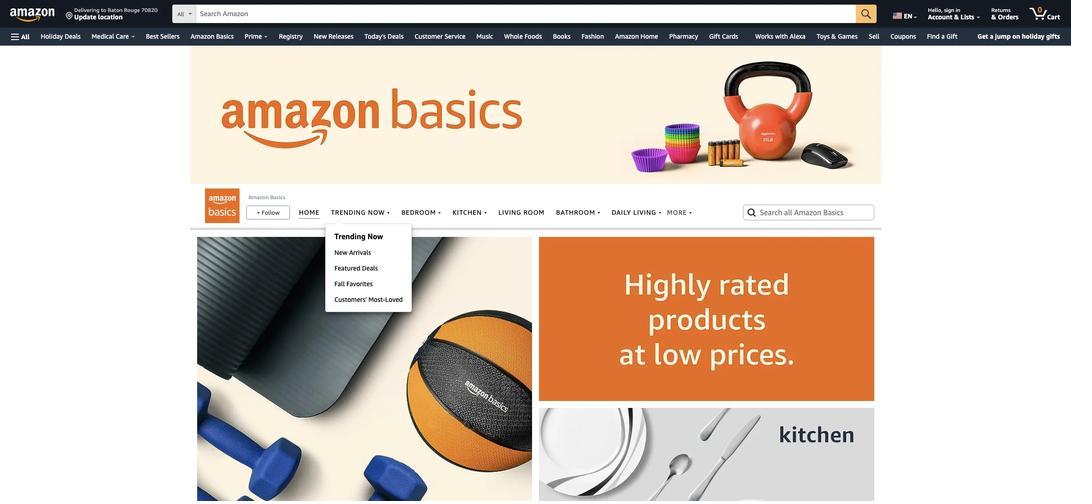 Task type: locate. For each thing, give the bounding box(es) containing it.
registry link
[[274, 30, 309, 43]]

all down amazon image
[[21, 33, 30, 40]]

None submit
[[857, 5, 877, 23]]

en
[[905, 12, 913, 20]]

gift right find
[[947, 32, 958, 40]]

games
[[839, 32, 858, 40]]

Search Amazon text field
[[196, 5, 857, 23]]

today's deals link
[[359, 30, 409, 43]]

coupons link
[[886, 30, 922, 43]]

deals right holiday
[[65, 32, 81, 40]]

& left lists
[[955, 13, 960, 21]]

in
[[957, 6, 961, 13]]

amazon basics link up + follow
[[249, 194, 285, 201]]

2 gift from the left
[[947, 32, 958, 40]]

coupons
[[891, 32, 917, 40]]

2 horizontal spatial amazon
[[616, 32, 639, 40]]

amazon up "+"
[[249, 194, 269, 201]]

a
[[942, 32, 946, 40], [991, 32, 994, 40]]

2 deals from the left
[[388, 32, 404, 40]]

deals right today's
[[388, 32, 404, 40]]

0 horizontal spatial gift
[[710, 32, 721, 40]]

1 horizontal spatial amazon
[[249, 194, 269, 201]]

today's
[[365, 32, 386, 40]]

cards
[[723, 32, 739, 40]]

best sellers link
[[140, 30, 185, 43]]

a right find
[[942, 32, 946, 40]]

amazon for amazon basics link to the left
[[191, 32, 215, 40]]

& inside returns & orders
[[992, 13, 997, 21]]

gift cards
[[710, 32, 739, 40]]

0 vertical spatial basics
[[216, 32, 234, 40]]

all
[[178, 11, 184, 18], [21, 33, 30, 40]]

sign
[[945, 6, 955, 13]]

& right toys
[[832, 32, 837, 40]]

new
[[314, 32, 327, 40]]

amazon basics link
[[185, 30, 239, 43], [249, 194, 285, 201]]

0 vertical spatial amazon basics
[[191, 32, 234, 40]]

sellers
[[160, 32, 180, 40]]

0 horizontal spatial &
[[832, 32, 837, 40]]

medical care
[[92, 32, 129, 40]]

0 horizontal spatial a
[[942, 32, 946, 40]]

amazon for amazon home link
[[616, 32, 639, 40]]

0 horizontal spatial amazon basics
[[191, 32, 234, 40]]

amazon basics link left prime
[[185, 30, 239, 43]]

orders
[[999, 13, 1019, 21]]

best
[[146, 32, 159, 40]]

1 horizontal spatial basics
[[270, 194, 285, 201]]

amazon home link
[[610, 30, 664, 43]]

+
[[257, 209, 260, 216]]

returns
[[992, 6, 1012, 13]]

2 a from the left
[[991, 32, 994, 40]]

all up sellers
[[178, 11, 184, 18]]

1 horizontal spatial &
[[955, 13, 960, 21]]

gifts
[[1047, 32, 1061, 40]]

best sellers
[[146, 32, 180, 40]]

1 horizontal spatial all
[[178, 11, 184, 18]]

a right get
[[991, 32, 994, 40]]

basics up follow
[[270, 194, 285, 201]]

amazon basics up + follow
[[249, 194, 285, 201]]

gift
[[710, 32, 721, 40], [947, 32, 958, 40]]

update
[[74, 13, 96, 21]]

0 horizontal spatial all
[[21, 33, 30, 40]]

on
[[1013, 32, 1021, 40]]

basics left prime
[[216, 32, 234, 40]]

today's deals
[[365, 32, 404, 40]]

whole foods
[[505, 32, 542, 40]]

all inside search field
[[178, 11, 184, 18]]

en link
[[888, 2, 922, 25]]

& left the orders
[[992, 13, 997, 21]]

a for get
[[991, 32, 994, 40]]

amazon basics
[[191, 32, 234, 40], [249, 194, 285, 201]]

deals for holiday deals
[[65, 32, 81, 40]]

holiday
[[1023, 32, 1045, 40]]

basics
[[216, 32, 234, 40], [270, 194, 285, 201]]

whole
[[505, 32, 523, 40]]

0 vertical spatial all
[[178, 11, 184, 18]]

find a gift link
[[922, 30, 964, 43]]

deals
[[65, 32, 81, 40], [388, 32, 404, 40]]

none submit inside all search field
[[857, 5, 877, 23]]

1 gift from the left
[[710, 32, 721, 40]]

new releases
[[314, 32, 354, 40]]

1 vertical spatial all
[[21, 33, 30, 40]]

a for find
[[942, 32, 946, 40]]

0
[[1039, 5, 1043, 14]]

search image
[[747, 207, 758, 218]]

amazon right sellers
[[191, 32, 215, 40]]

amazon
[[191, 32, 215, 40], [616, 32, 639, 40], [249, 194, 269, 201]]

amazon basics logo image
[[205, 189, 240, 223]]

amazon left the home
[[616, 32, 639, 40]]

0 horizontal spatial amazon
[[191, 32, 215, 40]]

1 vertical spatial amazon basics link
[[249, 194, 285, 201]]

hello,
[[929, 6, 943, 13]]

foods
[[525, 32, 542, 40]]

1 deals from the left
[[65, 32, 81, 40]]

0 vertical spatial amazon basics link
[[185, 30, 239, 43]]

1 horizontal spatial amazon basics
[[249, 194, 285, 201]]

delivering to baton rouge 70820 update location
[[74, 6, 158, 21]]

1 horizontal spatial a
[[991, 32, 994, 40]]

0 horizontal spatial deals
[[65, 32, 81, 40]]

amazon image
[[10, 8, 55, 22]]

customer
[[415, 32, 443, 40]]

2 horizontal spatial &
[[992, 13, 997, 21]]

gift left the cards at the top right of page
[[710, 32, 721, 40]]

cart
[[1048, 13, 1061, 21]]

1 vertical spatial basics
[[270, 194, 285, 201]]

1 horizontal spatial deals
[[388, 32, 404, 40]]

1 a from the left
[[942, 32, 946, 40]]

works
[[756, 32, 774, 40]]

1 horizontal spatial gift
[[947, 32, 958, 40]]

jump
[[996, 32, 1012, 40]]

pharmacy
[[670, 32, 699, 40]]

0 horizontal spatial amazon basics link
[[185, 30, 239, 43]]

All search field
[[172, 5, 877, 24]]

get
[[978, 32, 989, 40]]

amazon basics left prime
[[191, 32, 234, 40]]

0 horizontal spatial basics
[[216, 32, 234, 40]]

care
[[116, 32, 129, 40]]

music link
[[471, 30, 499, 43]]



Task type: vqa. For each thing, say whether or not it's contained in the screenshot.
'Join Prime today for deals'
no



Task type: describe. For each thing, give the bounding box(es) containing it.
holiday deals link
[[35, 30, 86, 43]]

alexa
[[790, 32, 806, 40]]

music
[[477, 32, 493, 40]]

follow
[[262, 209, 280, 216]]

account
[[929, 13, 953, 21]]

holiday deals
[[41, 32, 81, 40]]

medical care link
[[86, 30, 140, 43]]

get a jump on holiday gifts link
[[975, 30, 1065, 42]]

fashion link
[[577, 30, 610, 43]]

Search all Amazon Basics search field
[[761, 205, 860, 220]]

holiday
[[41, 32, 63, 40]]

find a gift
[[928, 32, 958, 40]]

get a jump on holiday gifts
[[978, 32, 1061, 40]]

home
[[641, 32, 659, 40]]

+ follow button
[[247, 206, 290, 219]]

medical
[[92, 32, 114, 40]]

gift cards link
[[704, 30, 750, 43]]

toys & games link
[[812, 30, 864, 43]]

basics inside 'navigation' navigation
[[216, 32, 234, 40]]

gift inside the 'gift cards' link
[[710, 32, 721, 40]]

works with alexa
[[756, 32, 806, 40]]

toys
[[817, 32, 830, 40]]

+ follow
[[257, 209, 280, 216]]

& for toys
[[832, 32, 837, 40]]

sell
[[869, 32, 880, 40]]

account & lists
[[929, 13, 975, 21]]

books link
[[548, 30, 577, 43]]

baton
[[108, 6, 123, 13]]

prime
[[245, 32, 262, 40]]

service
[[445, 32, 466, 40]]

all button
[[7, 28, 34, 46]]

toys & games
[[817, 32, 858, 40]]

amazon home
[[616, 32, 659, 40]]

& for returns
[[992, 13, 997, 21]]

pharmacy link
[[664, 30, 704, 43]]

location
[[98, 13, 123, 21]]

fashion
[[582, 32, 605, 40]]

& for account
[[955, 13, 960, 21]]

gift inside find a gift link
[[947, 32, 958, 40]]

find
[[928, 32, 941, 40]]

registry
[[279, 32, 303, 40]]

navigation navigation
[[0, 0, 1072, 46]]

rouge
[[124, 6, 140, 13]]

prime link
[[239, 30, 274, 43]]

deals for today's deals
[[388, 32, 404, 40]]

to
[[101, 6, 106, 13]]

hello, sign in
[[929, 6, 961, 13]]

new releases link
[[309, 30, 359, 43]]

70820
[[141, 6, 158, 13]]

works with alexa link
[[750, 30, 812, 43]]

sell link
[[864, 30, 886, 43]]

amazon basics inside 'navigation' navigation
[[191, 32, 234, 40]]

books
[[553, 32, 571, 40]]

1 vertical spatial amazon basics
[[249, 194, 285, 201]]

whole foods link
[[499, 30, 548, 43]]

customer service link
[[409, 30, 471, 43]]

all inside button
[[21, 33, 30, 40]]

lists
[[961, 13, 975, 21]]

1 horizontal spatial amazon basics link
[[249, 194, 285, 201]]

with
[[776, 32, 789, 40]]

releases
[[329, 32, 354, 40]]

delivering
[[74, 6, 100, 13]]

customer service
[[415, 32, 466, 40]]

returns & orders
[[992, 6, 1019, 21]]



